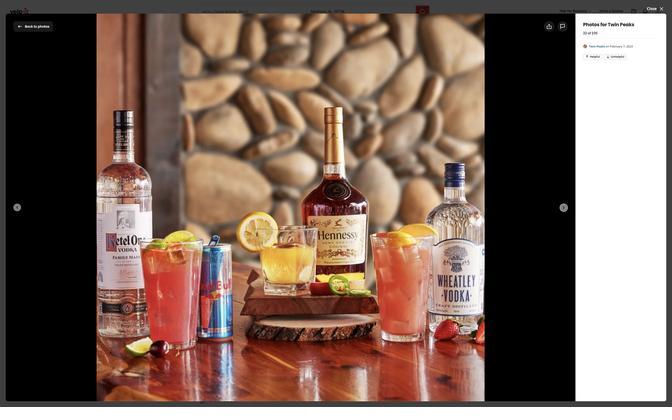 Task type: vqa. For each thing, say whether or not it's contained in the screenshot.
Mon 11:00 AM - 12:00 AM (Next day)
yes



Task type: describe. For each thing, give the bounding box(es) containing it.
back to photos
[[25, 24, 49, 29]]

1 vertical spatial 24 pencil v2 image
[[372, 291, 378, 297]]

24 medical v2 image
[[199, 385, 205, 391]]

5901 university dr link
[[199, 345, 230, 349]]

auto
[[272, 21, 279, 26]]

helpful button
[[584, 54, 602, 60]]

12:00 for sun
[[318, 351, 328, 357]]

map image
[[199, 303, 275, 339]]

11:00 for sun
[[298, 351, 308, 357]]

i inside ), mashed potatoes, and fries (yes i know there was no vegetables...
[[319, 237, 320, 242]]

11:00 am - 12:00 am (next day) for sun
[[298, 351, 355, 357]]

twin right to
[[48, 22, 64, 31]]

directions for get directions 5901 university dr huntsville, al 35806
[[397, 210, 417, 215]]

location
[[199, 291, 220, 297]]

235 for of
[[592, 31, 598, 36]]

scratch
[[415, 147, 430, 152]]

1 photo of twin peaks - huntsville, al, us. image from the left
[[54, 31, 156, 133]]

(256) 517-7306
[[390, 197, 416, 202]]

hazel
[[226, 390, 233, 394]]

1 vertical spatial reviews
[[249, 242, 261, 246]]

(new)
[[279, 110, 291, 115]]

.
[[359, 254, 360, 259]]

235 for all
[[444, 115, 451, 121]]

open now
[[358, 313, 377, 318]]

previous image
[[113, 78, 119, 84]]

top tier button
[[253, 237, 266, 242]]

share button
[[281, 143, 307, 153]]

al inside 5901 university dr huntsville, al 35806
[[217, 350, 220, 354]]

day) for wed
[[347, 321, 355, 326]]

a left review
[[222, 145, 224, 151]]

- for sat
[[316, 344, 317, 349]]

haley button
[[283, 220, 292, 224]]

home
[[234, 21, 244, 26]]

24 pencil v2 image inside suggest an edit button
[[411, 237, 417, 243]]

(next for thu
[[336, 328, 346, 334]]

517-
[[400, 197, 407, 202]]

projects image
[[631, 9, 637, 14]]

tier
[[260, 237, 266, 242]]

university inside 5901 university dr huntsville, al 35806
[[208, 345, 225, 349]]

1 horizontal spatial 24 share v2 image
[[547, 24, 552, 30]]

11:00 for mon
[[298, 305, 308, 311]]

business
[[573, 9, 587, 13]]

twin up helpful button
[[589, 44, 596, 48]]

try
[[401, 147, 407, 152]]

mon
[[282, 305, 291, 311]]

12:00 for mon
[[318, 305, 328, 311]]

huntsville, inside 5901 university dr huntsville, al 35806
[[199, 350, 216, 354]]

7,
[[624, 44, 626, 48]]

yelp for business button
[[558, 7, 594, 15]]

american (traditional) link
[[293, 110, 336, 115]]

score
[[223, 385, 233, 390]]

home services link
[[230, 17, 268, 31]]

she
[[219, 254, 225, 259]]

edit inside "link"
[[363, 291, 370, 297]]

(
[[252, 237, 253, 242]]

1 horizontal spatial photos for twin peaks
[[584, 21, 635, 28]]

auto services
[[272, 21, 292, 26]]

5901 inside get directions 5901 university dr huntsville, al 35806
[[390, 216, 398, 221]]

potatoes,
[[282, 237, 297, 242]]

nj.
[[338, 220, 343, 224]]

no
[[300, 398, 306, 404]]

24 directions v2 image
[[463, 216, 469, 221]]

a left timely on the bottom of the page
[[331, 254, 333, 259]]

1 vertical spatial 2
[[246, 242, 248, 246]]

24 save outline v2 image
[[313, 145, 319, 151]]

11:00 am - 12:00 am (next day) for tue
[[298, 313, 355, 318]]

get directions
[[416, 163, 443, 168]]

review inside review highlights element
[[199, 207, 216, 214]]

by
[[222, 390, 225, 394]]

add for add photo
[[255, 145, 263, 151]]

analytics
[[234, 390, 246, 394]]

24 chevron down v2 image
[[293, 21, 299, 26]]

" in 2 reviews
[[240, 242, 261, 246]]

1 horizontal spatial "
[[343, 220, 344, 224]]

offers delivery
[[300, 385, 328, 390]]

delivery
[[313, 385, 328, 390]]

24 star v2 image
[[203, 145, 209, 151]]

vegetables...
[[218, 242, 240, 246]]

suggest inside "link"
[[341, 291, 356, 297]]

website menu link
[[199, 181, 241, 192]]

twin up the 2.9 star rating image
[[199, 82, 227, 98]]

add photos link
[[540, 21, 578, 32]]

0 horizontal spatial photos for twin peaks
[[13, 22, 86, 31]]

twin peaks on february 7, 2023
[[589, 44, 633, 48]]

al inside get directions 5901 university dr huntsville, al 35806
[[445, 216, 450, 221]]

(next for wed
[[336, 321, 346, 326]]

name
[[248, 220, 257, 224]]

get directions
[[245, 347, 271, 353]]

1 , from the left
[[258, 110, 259, 115]]

offers for offers delivery
[[300, 385, 312, 390]]

16 nothelpful v2 image
[[607, 55, 610, 59]]

(134 reviews) link
[[251, 99, 275, 105]]

haley
[[283, 220, 292, 224]]

out
[[240, 385, 247, 390]]

5901 university dr huntsville, al 35806
[[199, 345, 231, 354]]

for down write a review link
[[601, 21, 607, 28]]

ordered
[[221, 237, 233, 242]]

review highlights element
[[192, 199, 382, 275]]

day) for sat
[[344, 344, 352, 349]]

amenities and more element
[[192, 364, 382, 408]]

3 photo of twin peaks - huntsville, al, us. image from the left
[[258, 31, 362, 133]]

yelp
[[560, 9, 567, 13]]

save button
[[309, 143, 334, 153]]

for inside button
[[568, 9, 572, 13]]

directions for get directions
[[424, 163, 443, 168]]

steven l. image
[[199, 220, 214, 234]]

tue
[[282, 313, 289, 318]]

2 horizontal spatial reviews
[[351, 220, 364, 224]]

takeout
[[222, 398, 237, 404]]

11:00 for wed
[[298, 321, 308, 326]]

(next for mon
[[336, 305, 346, 311]]

(next for tue
[[336, 313, 346, 318]]

see all 235 photos
[[431, 115, 465, 121]]

(24)
[[104, 40, 111, 45]]

get directions link
[[240, 345, 275, 355]]

12:00 for wed
[[318, 321, 328, 326]]

health score 90 out of 100 powered by hazel analytics
[[209, 385, 259, 394]]

write a review link
[[598, 7, 626, 15]]

24 arrow left v2 image
[[17, 24, 23, 29]]

server
[[226, 220, 235, 224]]

menu for menu
[[199, 169, 213, 176]]

fries
[[304, 237, 311, 242]]

health score link
[[209, 385, 233, 390]]

5901 inside 5901 university dr huntsville, al 35806
[[199, 345, 207, 349]]

11:00 am - 1:00 am (next day) for sat
[[298, 344, 352, 349]]

american (new) link
[[260, 110, 291, 115]]

twin down write a review link
[[608, 21, 619, 28]]

twin peaks link
[[589, 44, 606, 48]]

no
[[351, 237, 356, 242]]

services for auto services
[[280, 21, 292, 26]]

write a review
[[600, 9, 624, 13]]

22
[[584, 31, 587, 36]]

2.9 star rating image
[[199, 98, 242, 106]]

search image
[[420, 9, 426, 14]]

1:00 for fri
[[318, 336, 325, 341]]

a right wore
[[245, 220, 247, 224]]

tab list containing inside (24)
[[13, 39, 166, 49]]

11:00 for tue
[[298, 313, 308, 318]]

service,
[[261, 254, 273, 259]]

(6)
[[130, 40, 135, 45]]

dr inside 5901 university dr huntsville, al 35806
[[226, 345, 230, 349]]

and left she
[[293, 220, 299, 224]]

directions
[[252, 347, 271, 353]]

Search photos text field
[[581, 22, 659, 31]]

write for write a review
[[211, 145, 221, 151]]

1 horizontal spatial photos
[[584, 21, 600, 28]]

(next for sat
[[333, 344, 343, 349]]

- for sun
[[316, 351, 317, 357]]

came
[[318, 254, 327, 259]]

- for tue
[[316, 313, 317, 318]]

photos inside button
[[38, 24, 49, 29]]

write a review
[[211, 145, 237, 151]]

our
[[219, 220, 225, 224]]

timely
[[334, 254, 345, 259]]

get for get directions
[[416, 163, 423, 168]]

day) for fri
[[344, 336, 352, 341]]

health
[[209, 385, 222, 390]]

review inside write a review link
[[612, 9, 624, 13]]

provided
[[225, 254, 239, 259]]

outside
[[142, 40, 157, 45]]

mvps!
[[401, 153, 414, 158]]

see hours
[[273, 118, 287, 123]]

for inside try our scratch menu made for mvps!
[[456, 147, 461, 152]]

no reservations
[[300, 398, 330, 404]]

(1)
[[158, 40, 162, 45]]

review
[[225, 145, 237, 151]]

12:00 for thu
[[318, 328, 328, 334]]

24 menu v2 image
[[249, 183, 254, 189]]

1 vertical spatial "
[[240, 242, 241, 246]]

day) for thu
[[347, 328, 355, 334]]

mashed
[[269, 237, 281, 242]]

24 chevron down v2 image for more
[[316, 21, 322, 26]]

huntsville, inside get directions 5901 university dr huntsville, al 35806
[[425, 216, 444, 221]]

11:00 am - 12:00 am (next day) for thu
[[298, 328, 355, 334]]

24 close v2 image
[[659, 6, 665, 12]]

university inside get directions 5901 university dr huntsville, al 35806
[[399, 216, 418, 221]]

1 horizontal spatial photos
[[452, 115, 465, 121]]

in right came
[[327, 254, 330, 259]]

11:00 am - 12:00 am (next day) for mon
[[298, 305, 355, 311]]

11:00 am - 12:00 am (next day) for wed
[[298, 321, 355, 326]]



Task type: locate. For each thing, give the bounding box(es) containing it.
notifications image
[[643, 9, 649, 14]]

0 vertical spatial 24 share v2 image
[[547, 24, 552, 30]]

11:00 right mon
[[298, 305, 308, 311]]

a up search photos text field
[[609, 9, 611, 13]]

day) for tue
[[347, 313, 355, 318]]

2 right nj.
[[349, 220, 350, 224]]

1 horizontal spatial in 2 reviews button
[[344, 220, 364, 224]]

bars
[[249, 110, 258, 115]]

0 horizontal spatial services
[[245, 21, 257, 26]]

to
[[34, 24, 37, 29]]

food
[[310, 254, 317, 259]]

" down review highlights
[[218, 220, 219, 224]]

twin
[[608, 21, 619, 28], [48, 22, 64, 31], [589, 44, 596, 48], [199, 82, 227, 98]]

suggest an edit link
[[341, 291, 378, 297]]

3 " from the top
[[218, 254, 219, 259]]

open 11:00 am - 12:00 am (next day)
[[199, 118, 268, 123]]

next photo image
[[561, 205, 567, 211]]

24 chevron down v2 image right restaurants
[[221, 21, 227, 26]]

1 horizontal spatial see
[[431, 115, 438, 121]]

in right nj.
[[345, 220, 348, 224]]

24 pencil v2 image down get directions 5901 university dr huntsville, al 35806
[[411, 237, 417, 243]]

1 services from the left
[[245, 21, 257, 26]]

1 vertical spatial 5901
[[199, 345, 207, 349]]

services for home services
[[245, 21, 257, 26]]

twin peaks
[[199, 82, 264, 98]]

open for open now
[[358, 313, 368, 318]]

write right 16 chevron down v2 'icon'
[[600, 9, 609, 13]]

1 horizontal spatial reviews
[[249, 242, 261, 246]]

day) for mon
[[347, 305, 355, 311]]

get down scratch
[[416, 163, 423, 168]]

- for wed
[[316, 321, 317, 326]]

24 order v2 image
[[291, 385, 296, 391]]

24 share v2 image left 24 flag v2 icon
[[547, 24, 552, 30]]

1 american from the left
[[260, 110, 278, 115]]

menu element
[[192, 161, 378, 192]]

0 vertical spatial add
[[552, 24, 560, 29]]

in 2 reviews button for " i ordered the salmon ( top tier
[[241, 242, 261, 246]]

get directions link down try our scratch menu made for mvps!
[[390, 160, 469, 171]]

1 vertical spatial offers
[[209, 398, 221, 404]]

american down reviews)
[[260, 110, 278, 115]]

review up steven l. image
[[199, 207, 216, 214]]

- for fri
[[316, 336, 317, 341]]

0 vertical spatial menu
[[118, 40, 129, 45]]

princeton,
[[322, 220, 337, 224]]

1 vertical spatial suggest an edit
[[341, 291, 370, 297]]

1 vertical spatial al
[[217, 350, 220, 354]]

2 i from the left
[[319, 237, 320, 242]]

1 vertical spatial huntsville,
[[199, 350, 216, 354]]

and left fries
[[298, 237, 303, 242]]

was
[[306, 220, 312, 224]]

235 right all
[[444, 115, 451, 121]]

review up search photos text field
[[612, 9, 624, 13]]

menu left "made"
[[431, 147, 443, 152]]

0 vertical spatial in 2 reviews button
[[344, 220, 364, 224]]

photos
[[561, 24, 574, 29], [38, 24, 49, 29], [452, 115, 465, 121]]

in 2 reviews button down (
[[241, 242, 261, 246]]

appetizers,
[[285, 254, 302, 259]]

0 horizontal spatial in 2 reviews button
[[241, 242, 261, 246]]

for right to
[[38, 22, 47, 31]]

0 vertical spatial more
[[307, 21, 315, 26]]

for right yelp
[[568, 9, 572, 13]]

0 horizontal spatial see
[[273, 118, 278, 123]]

suggest inside button
[[419, 237, 433, 243]]

5901
[[390, 216, 398, 221], [199, 345, 207, 349]]

5 11:00 am - 12:00 am (next day) from the top
[[298, 351, 355, 357]]

see for see all 235 photos
[[431, 115, 438, 121]]

11:00 right wed
[[298, 321, 308, 326]]

1 horizontal spatial 2
[[349, 220, 350, 224]]

4 11:00 am - 12:00 am (next day) from the top
[[298, 328, 355, 334]]

11:00 right sun
[[298, 351, 308, 357]]

get inside get directions 5901 university dr huntsville, al 35806
[[390, 210, 396, 215]]

auto services link
[[268, 17, 303, 31]]

for right "made"
[[456, 147, 461, 152]]

24 phone v2 image
[[463, 196, 469, 202]]

directions down 517-
[[397, 210, 417, 215]]

1 vertical spatial 35806
[[221, 350, 231, 354]]

services inside 'link'
[[280, 21, 292, 26]]

2 vertical spatial "
[[218, 254, 219, 259]]

see for see hours
[[273, 118, 278, 123]]

1:00
[[318, 336, 325, 341], [318, 344, 325, 349]]

0 vertical spatial get
[[416, 163, 423, 168]]

0 horizontal spatial dr
[[226, 345, 230, 349]]

photo
[[264, 145, 275, 151]]

1 horizontal spatial suggest
[[419, 237, 433, 243]]

american right the (new)
[[293, 110, 311, 115]]

16 external link v2 image
[[204, 184, 207, 188]]

24 chevron down v2 image inside more link
[[316, 21, 322, 26]]

1 horizontal spatial edit
[[440, 237, 447, 243]]

1:00 for sat
[[318, 344, 325, 349]]

menu inside try our scratch menu made for mvps!
[[431, 147, 443, 152]]

5 photo of twin peaks - huntsville, al, us. image from the left
[[464, 31, 566, 133]]

1 vertical spatial directions
[[397, 210, 417, 215]]

0 vertical spatial 11:00 am - 1:00 am (next day)
[[298, 336, 352, 341]]

1 vertical spatial in 2 reviews button
[[241, 242, 261, 246]]

0 horizontal spatial "
[[240, 242, 241, 246]]

photos
[[584, 21, 600, 28], [13, 22, 36, 31]]

" left ordered
[[218, 237, 219, 242]]

i right (yes
[[319, 237, 320, 242]]

1 vertical spatial university
[[208, 345, 225, 349]]

1 horizontal spatial 35806
[[390, 222, 401, 227]]

write inside user actions 'element'
[[600, 9, 609, 13]]

al down 5901 university dr link
[[217, 350, 220, 354]]

full
[[256, 184, 262, 189]]

- for mon
[[316, 305, 317, 311]]

1 horizontal spatial add
[[552, 24, 560, 29]]

location & hours element
[[192, 283, 389, 357]]

get inside location & hours element
[[245, 347, 251, 353]]

reviews inside in 4 reviews
[[218, 259, 230, 264]]

35806 inside 5901 university dr huntsville, al 35806
[[221, 350, 231, 354]]

2
[[349, 220, 350, 224], [246, 242, 248, 246]]

and inside ), mashed potatoes, and fries (yes i know there was no vegetables...
[[298, 237, 303, 242]]

1 horizontal spatial american
[[293, 110, 311, 115]]

2 11:00 am - 1:00 am (next day) from the top
[[298, 344, 352, 349]]

0 horizontal spatial 2
[[246, 242, 248, 246]]

write a review link
[[199, 143, 241, 153]]

share
[[292, 145, 303, 151]]

24 chevron down v2 image
[[221, 21, 227, 26], [258, 21, 264, 26], [316, 21, 322, 26]]

in 2 reviews button
[[344, 220, 364, 224], [241, 242, 261, 246]]

16 chevron down v2 image
[[588, 9, 592, 13]]

huntsville, up suggest an edit button
[[425, 216, 444, 221]]

24 pencil v2 image
[[411, 237, 417, 243], [372, 291, 378, 297]]

reviews down top
[[249, 242, 261, 246]]

24 chevron down v2 image left 'auto'
[[258, 21, 264, 26]]

16 helpful v2 image
[[586, 55, 589, 59]]

1 vertical spatial add
[[255, 145, 263, 151]]

2 horizontal spatial menu
[[431, 147, 443, 152]]

see left all
[[431, 115, 438, 121]]

1 vertical spatial more
[[235, 372, 247, 379]]

1 " from the top
[[218, 220, 219, 224]]

powered
[[209, 390, 221, 394]]

" down the " i ordered the salmon ( top tier
[[240, 242, 241, 246]]

35806 inside get directions 5901 university dr huntsville, al 35806
[[390, 222, 401, 227]]

4 photo of twin peaks - huntsville, al, us. image from the left
[[362, 31, 464, 133]]

1 vertical spatial get
[[390, 210, 396, 215]]

2 , from the left
[[291, 110, 292, 115]]

2 get directions link from the top
[[390, 210, 417, 215]]

0 vertical spatial of
[[588, 31, 591, 36]]

in inside in 4 reviews
[[362, 254, 365, 259]]

directions down try our scratch menu made for mvps!
[[424, 163, 443, 168]]

1 horizontal spatial university
[[399, 216, 418, 221]]

11:00 for thu
[[298, 328, 308, 334]]

24 chevron down v2 image for home services
[[258, 21, 264, 26]]

0 horizontal spatial review
[[199, 207, 216, 214]]

2 horizontal spatial photos
[[561, 24, 574, 29]]

24 pencil v2 image up now
[[372, 291, 378, 297]]

24 close v2 image
[[291, 399, 296, 404]]

4
[[366, 254, 367, 259]]

0 horizontal spatial 24 pencil v2 image
[[372, 291, 378, 297]]

" right princeton,
[[343, 220, 344, 224]]

in left 4
[[362, 254, 365, 259]]

0 vertical spatial al
[[445, 216, 450, 221]]

suggest an edit inside button
[[419, 237, 447, 243]]

0 vertical spatial dr
[[419, 216, 424, 221]]

-
[[229, 118, 230, 123], [316, 305, 317, 311], [316, 313, 317, 318], [316, 321, 317, 326], [316, 328, 317, 334], [316, 336, 317, 341], [316, 344, 317, 349], [316, 351, 317, 357]]

dr inside get directions 5901 university dr huntsville, al 35806
[[419, 216, 424, 221]]

3 24 chevron down v2 image from the left
[[316, 21, 322, 26]]

sun
[[282, 351, 289, 357]]

menu up the 16 external link v2 icon
[[199, 169, 213, 176]]

in 2 reviews button for " our server wore a name badge that said haley and she was from princeton, nj. " in 2 reviews
[[344, 220, 364, 224]]

an inside button
[[434, 237, 439, 243]]

get for get directions
[[245, 347, 251, 353]]

photo of twin peaks - huntsville, al, us. image
[[54, 31, 156, 133], [156, 31, 258, 133], [258, 31, 362, 133], [362, 31, 464, 133], [464, 31, 566, 133]]

directions inside get directions 5901 university dr huntsville, al 35806
[[397, 210, 417, 215]]

1 vertical spatial 1:00
[[318, 344, 325, 349]]

0 horizontal spatial offers
[[209, 398, 221, 404]]

open
[[199, 118, 209, 123], [358, 313, 368, 318]]

0 horizontal spatial 235
[[444, 115, 451, 121]]

full menu
[[256, 184, 275, 189]]

" for " our server wore a name badge that said haley and she was from princeton, nj. " in 2 reviews
[[218, 220, 219, 224]]

on
[[606, 44, 610, 48]]

1 horizontal spatial i
[[319, 237, 320, 242]]

photos down yelp
[[561, 24, 574, 29]]

in
[[345, 220, 348, 224], [242, 242, 245, 246], [327, 254, 330, 259], [362, 254, 365, 259]]

2 horizontal spatial get
[[416, 163, 423, 168]]

badge
[[258, 220, 267, 224]]

1 vertical spatial an
[[357, 291, 362, 297]]

huntsville, down 5901 university dr link
[[199, 350, 216, 354]]

0 horizontal spatial of
[[248, 385, 251, 390]]

suggest an edit button
[[390, 235, 469, 245]]

100
[[252, 385, 259, 390]]

0 vertical spatial 2
[[349, 220, 350, 224]]

0 horizontal spatial menu
[[225, 184, 237, 189]]

(yes
[[312, 237, 319, 242]]

1 horizontal spatial more
[[307, 21, 315, 26]]

day) for sun
[[347, 351, 355, 357]]

in 2 reviews button right nj.
[[344, 220, 364, 224]]

" i ordered the salmon ( top tier
[[218, 237, 266, 242]]

directions
[[424, 163, 443, 168], [397, 210, 417, 215]]

0 horizontal spatial american
[[260, 110, 278, 115]]

0 horizontal spatial i
[[219, 237, 220, 242]]

menu inside "link"
[[225, 184, 237, 189]]

2 24 chevron down v2 image from the left
[[258, 21, 264, 26]]

of right the 22
[[588, 31, 591, 36]]

review highlights
[[199, 207, 242, 214]]

tab list
[[13, 39, 166, 49]]

24 share v2 image
[[547, 24, 552, 30], [285, 145, 291, 151]]

in down the " i ordered the salmon ( top tier
[[242, 242, 245, 246]]

more inside business categories element
[[307, 21, 315, 26]]

(next for sun
[[336, 351, 346, 357]]

more right 24 chevron down v2 icon
[[307, 21, 315, 26]]

1 vertical spatial menu
[[199, 169, 213, 176]]

add for add photos
[[552, 24, 560, 29]]

write right 24 star v2 icon on the top of page
[[211, 145, 221, 151]]

1 horizontal spatial of
[[588, 31, 591, 36]]

photos right to
[[38, 24, 49, 29]]

write for write a review
[[600, 9, 609, 13]]

i
[[219, 237, 220, 242], [319, 237, 320, 242]]

outside (1)
[[142, 40, 162, 45]]

1 i from the left
[[219, 237, 220, 242]]

24 shopping v2 image
[[199, 399, 205, 404]]

services left 24 chevron down v2 icon
[[280, 21, 292, 26]]

1 horizontal spatial get
[[390, 210, 396, 215]]

add left 24 flag v2 icon
[[552, 24, 560, 29]]

try our scratch menu made for mvps!
[[401, 147, 461, 158]]

1 vertical spatial dr
[[226, 345, 230, 349]]

24 external link v2 image
[[463, 183, 469, 188]]

1 11:00 am - 1:00 am (next day) from the top
[[298, 336, 352, 341]]

an inside "link"
[[357, 291, 362, 297]]

1 horizontal spatial services
[[280, 21, 292, 26]]

0 horizontal spatial al
[[217, 350, 220, 354]]

235 right the 22
[[592, 31, 598, 36]]

open inside location & hours element
[[358, 313, 368, 318]]

0 horizontal spatial photos
[[13, 22, 36, 31]]

1 horizontal spatial 235
[[592, 31, 598, 36]]

90
[[235, 385, 239, 390]]

0 horizontal spatial 35806
[[221, 350, 231, 354]]

helpful
[[590, 55, 600, 59]]

there
[[332, 237, 343, 242]]

11:00 right tue at the left of page
[[298, 313, 308, 318]]

of inside the health score 90 out of 100 powered by hazel analytics
[[248, 385, 251, 390]]

0 horizontal spatial add
[[255, 145, 263, 151]]

),
[[266, 237, 268, 242]]

edit inside button
[[440, 237, 447, 243]]

2 vertical spatial reviews
[[218, 259, 230, 264]]

website
[[209, 184, 225, 189]]

reviews
[[351, 220, 364, 224], [249, 242, 261, 246], [218, 259, 230, 264]]

2 down salmon
[[246, 242, 248, 246]]

open for open 11:00 am - 12:00 am (next day)
[[199, 118, 209, 123]]

24 chevron down v2 image inside restaurants link
[[221, 21, 227, 26]]

0 vertical spatial get directions link
[[390, 160, 469, 171]]

24 chevron down v2 image right 24 chevron down v2 icon
[[316, 21, 322, 26]]

0 vertical spatial "
[[218, 220, 219, 224]]

11:00 right 'fri'
[[298, 336, 308, 341]]

photos right all
[[452, 115, 465, 121]]

2 11:00 am - 12:00 am (next day) from the top
[[298, 313, 355, 318]]

2 photo of twin peaks - huntsville, al, us. image from the left
[[156, 31, 258, 133]]

1 vertical spatial 11:00 am - 1:00 am (next day)
[[298, 344, 352, 349]]

24 flag v2 image
[[560, 24, 566, 30]]

1 horizontal spatial offers
[[300, 385, 312, 390]]

reviews right nj.
[[351, 220, 364, 224]]

3 11:00 am - 12:00 am (next day) from the top
[[298, 321, 355, 326]]

1 vertical spatial 235
[[444, 115, 451, 121]]

1 get directions link from the top
[[390, 160, 469, 171]]

11:00 am - 1:00 am (next day) for fri
[[298, 336, 352, 341]]

and
[[293, 220, 299, 224], [298, 237, 303, 242], [303, 254, 309, 259], [225, 372, 234, 379]]

sports
[[236, 110, 248, 115]]

24 share v2 image inside "share" button
[[285, 145, 291, 151]]

thu
[[282, 328, 289, 334]]

0 vertical spatial edit
[[440, 237, 447, 243]]

2 1:00 from the top
[[318, 344, 325, 349]]

reviews down she
[[218, 259, 230, 264]]

a inside 'element'
[[609, 9, 611, 13]]

previous photo image
[[14, 205, 20, 211]]

manner
[[345, 254, 359, 259]]

1 vertical spatial review
[[199, 207, 216, 214]]

highlights
[[217, 207, 242, 214]]

claimed
[[204, 110, 219, 115]]

get left directions
[[245, 347, 251, 353]]

hours
[[279, 118, 287, 123]]

12:00 for tue
[[318, 313, 328, 318]]

"
[[218, 220, 219, 224], [218, 237, 219, 242], [218, 254, 219, 259]]

services right 'home' at the top left of page
[[245, 21, 257, 26]]

and up score
[[225, 372, 234, 379]]

menu right full
[[263, 184, 275, 189]]

0 horizontal spatial 5901
[[199, 345, 207, 349]]

11:00 for sat
[[298, 344, 308, 349]]

menu right the website
[[225, 184, 237, 189]]

0 horizontal spatial suggest
[[341, 291, 356, 297]]

menu for website menu
[[225, 184, 237, 189]]

offers right 24 order v2 icon
[[300, 385, 312, 390]]

and left the food
[[303, 254, 309, 259]]

24 share v2 image left share
[[285, 145, 291, 151]]

" right trevor h. image
[[218, 254, 219, 259]]

0 vertical spatial "
[[343, 220, 344, 224]]

), mashed potatoes, and fries (yes i know there was no vegetables...
[[218, 237, 356, 246]]

2 vertical spatial "
[[360, 254, 361, 259]]

menu left "(6)"
[[118, 40, 129, 45]]

wore
[[236, 220, 244, 224]]

" left 4
[[360, 254, 361, 259]]

(next for fri
[[333, 336, 343, 341]]

24 chevron down v2 image for restaurants
[[221, 21, 227, 26]]

great
[[252, 254, 260, 259]]

11:00 down 'claimed'
[[211, 118, 221, 123]]

2 horizontal spatial "
[[360, 254, 361, 259]]

am
[[222, 118, 228, 123], [242, 118, 248, 123], [309, 305, 315, 311], [329, 305, 335, 311], [309, 313, 315, 318], [329, 313, 335, 318], [309, 321, 315, 326], [329, 321, 335, 326], [309, 328, 315, 334], [329, 328, 335, 334], [309, 336, 315, 341], [326, 336, 332, 341], [309, 344, 315, 349], [326, 344, 332, 349], [309, 351, 315, 357], [329, 351, 335, 357]]

0 vertical spatial huntsville,
[[425, 216, 444, 221]]

" for " she provided us with great service, drinks, appetizers, and food came in a timely manner . "
[[218, 254, 219, 259]]

of right out
[[248, 385, 251, 390]]

0 vertical spatial offers
[[300, 385, 312, 390]]

hours
[[225, 291, 239, 297]]

see all 235 photos link
[[423, 112, 473, 124]]

- for thu
[[316, 328, 317, 334]]

11:00 right sat
[[298, 344, 308, 349]]

0 vertical spatial 235
[[592, 31, 598, 36]]

1 horizontal spatial dr
[[419, 216, 424, 221]]

add right '24 camera v2' image
[[255, 145, 263, 151]]

0 horizontal spatial huntsville,
[[199, 350, 216, 354]]

11:00 for fri
[[298, 336, 308, 341]]

more up out
[[235, 372, 247, 379]]

0 horizontal spatial menu
[[118, 40, 129, 45]]

business categories element
[[197, 17, 663, 31]]

our
[[408, 147, 415, 152]]

1 24 chevron down v2 image from the left
[[221, 21, 227, 26]]

1 horizontal spatial al
[[445, 216, 450, 221]]

2 " from the top
[[218, 237, 219, 242]]

close button
[[647, 6, 665, 12]]

get for get directions 5901 university dr huntsville, al 35806
[[390, 210, 396, 215]]

region inside review highlights element
[[196, 220, 382, 269]]

open down the 16 claim filled v2 image
[[199, 118, 209, 123]]

timely manner button
[[334, 254, 359, 259]]

get directions link down 517-
[[390, 210, 417, 215]]

she
[[300, 220, 305, 224]]

menu for full menu
[[263, 184, 275, 189]]

16 claim filled v2 image
[[199, 111, 203, 115]]

photos for twin peaks
[[584, 21, 635, 28], [13, 22, 86, 31]]

reservations
[[307, 398, 330, 404]]

see left hours
[[273, 118, 278, 123]]

24 add photo v2 image
[[544, 24, 550, 29]]

suggest an edit inside "link"
[[341, 291, 370, 297]]

get down (256)
[[390, 210, 396, 215]]

arion m. image
[[199, 237, 214, 251]]

region containing "
[[196, 220, 382, 269]]

1 horizontal spatial suggest an edit
[[419, 237, 447, 243]]

24 camera v2 image
[[247, 145, 253, 151]]

add photo link
[[243, 143, 279, 153]]

trevor h. image
[[199, 254, 214, 269]]

us
[[240, 254, 244, 259]]

2 american from the left
[[293, 110, 311, 115]]

open left now
[[358, 313, 368, 318]]

amenities
[[199, 372, 224, 379]]

0 vertical spatial review
[[612, 9, 624, 13]]

write
[[600, 9, 609, 13], [211, 145, 221, 151]]

offers for offers takeout
[[209, 398, 221, 404]]

add photos
[[552, 24, 574, 29]]

0 horizontal spatial open
[[199, 118, 209, 123]]

None search field
[[198, 6, 430, 17]]

" she provided us with great service, drinks, appetizers, and food came in a timely manner . "
[[218, 254, 361, 259]]

0 horizontal spatial directions
[[397, 210, 417, 215]]

1 1:00 from the top
[[318, 336, 325, 341]]

11:00 right thu
[[298, 328, 308, 334]]

2 horizontal spatial 24 chevron down v2 image
[[316, 21, 322, 26]]

user actions element
[[556, 6, 670, 35]]

get directions link
[[390, 160, 469, 171], [390, 210, 417, 215]]

1 vertical spatial "
[[218, 237, 219, 242]]

24 chevron down v2 image inside the home services link
[[258, 21, 264, 26]]

" for " i ordered the salmon ( top tier
[[218, 237, 219, 242]]

i left ordered
[[219, 237, 220, 242]]

2 services from the left
[[280, 21, 292, 26]]

0 vertical spatial an
[[434, 237, 439, 243]]

menu for menu (6)
[[118, 40, 129, 45]]

1 horizontal spatial menu
[[263, 184, 275, 189]]

unhelpful
[[611, 55, 625, 59]]

inside (24)
[[92, 40, 111, 45]]

1 11:00 am - 12:00 am (next day) from the top
[[298, 305, 355, 311]]

see
[[431, 115, 438, 121], [273, 118, 278, 123]]

1 horizontal spatial 24 chevron down v2 image
[[258, 21, 264, 26]]

0 vertical spatial reviews
[[351, 220, 364, 224]]

1 horizontal spatial write
[[600, 9, 609, 13]]

region
[[196, 220, 382, 269]]

al left 24 directions v2 icon
[[445, 216, 450, 221]]

offers down powered at the bottom of the page
[[209, 398, 221, 404]]

february
[[610, 44, 623, 48]]

see hours link
[[271, 118, 289, 124]]

more
[[307, 21, 315, 26], [235, 372, 247, 379]]



